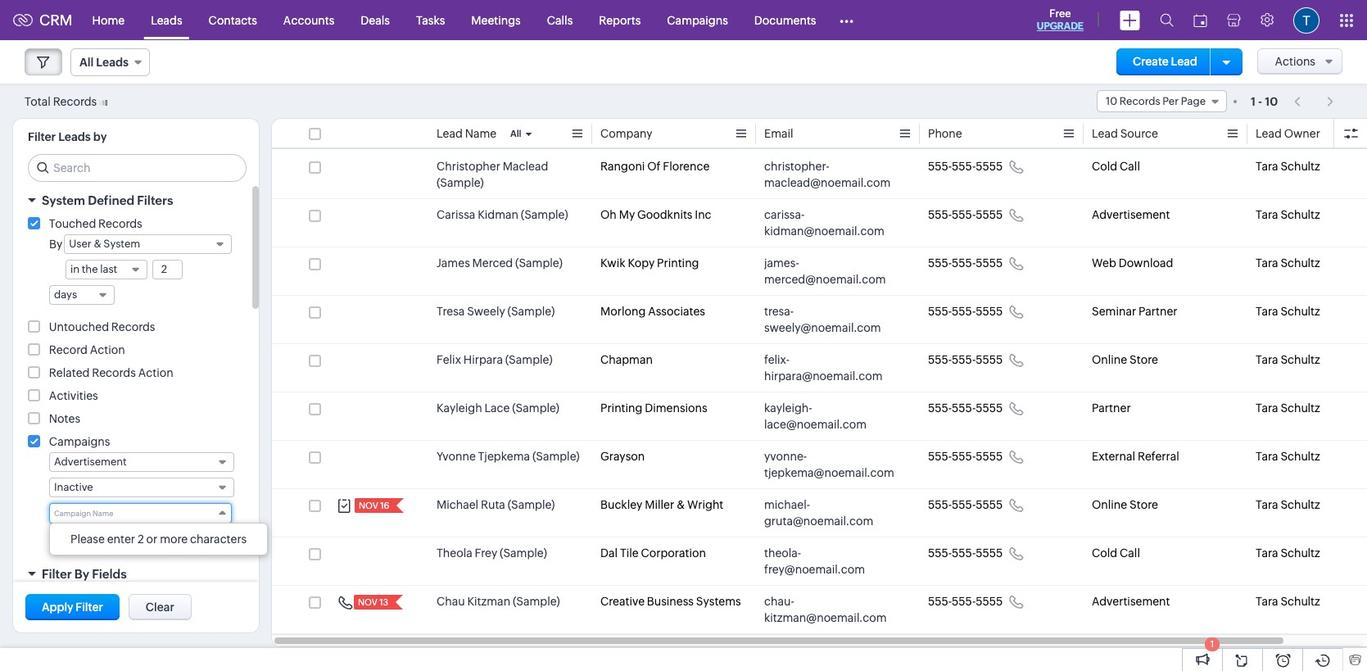 Task type: vqa. For each thing, say whether or not it's contained in the screenshot.
'User & System' field on the top of the page
yes



Task type: locate. For each thing, give the bounding box(es) containing it.
hirpara@noemail.com
[[765, 370, 883, 383]]

leads left by
[[58, 130, 91, 143]]

by left user
[[49, 238, 62, 251]]

online down seminar
[[1092, 353, 1128, 366]]

None text field
[[153, 261, 182, 279]]

2 5555 from the top
[[976, 208, 1003, 221]]

5555
[[976, 160, 1003, 173], [976, 208, 1003, 221], [976, 257, 1003, 270], [976, 305, 1003, 318], [976, 353, 1003, 366], [976, 402, 1003, 415], [976, 450, 1003, 463], [976, 498, 1003, 511], [976, 547, 1003, 560], [976, 595, 1003, 608]]

accounts link
[[270, 0, 348, 40]]

0 vertical spatial &
[[94, 238, 101, 250]]

5555 for michael- gruta@noemail.com
[[976, 498, 1003, 511]]

1 tara from the top
[[1256, 160, 1279, 173]]

9 tara schultz from the top
[[1256, 547, 1321, 560]]

dal tile corporation
[[601, 547, 706, 560]]

online store down external referral
[[1092, 498, 1159, 511]]

0 vertical spatial cold call
[[1092, 160, 1141, 173]]

1 horizontal spatial partner
[[1139, 305, 1178, 318]]

0 vertical spatial system
[[42, 193, 85, 207]]

555-555-5555 for theola- frey@noemail.com
[[929, 547, 1003, 560]]

16
[[380, 501, 390, 511]]

2 store from the top
[[1130, 498, 1159, 511]]

User & System field
[[64, 234, 232, 254]]

2 tara from the top
[[1256, 208, 1279, 221]]

0 horizontal spatial 1
[[1211, 639, 1215, 649]]

all for all leads
[[79, 56, 94, 69]]

theola
[[437, 547, 473, 560]]

5555 for tresa- sweely@noemail.com
[[976, 305, 1003, 318]]

search element
[[1151, 0, 1184, 40]]

records left loading image
[[53, 95, 97, 108]]

1 online from the top
[[1092, 353, 1128, 366]]

1 555-555-5555 from the top
[[929, 160, 1003, 173]]

0 horizontal spatial action
[[90, 343, 125, 357]]

5 tara schultz from the top
[[1256, 353, 1321, 366]]

2 555-555-5555 from the top
[[929, 208, 1003, 221]]

campaigns down 'notes'
[[49, 435, 110, 448]]

morlong associates
[[601, 305, 706, 318]]

0 horizontal spatial all
[[79, 56, 94, 69]]

2 cold call from the top
[[1092, 547, 1141, 560]]

tresa
[[437, 305, 465, 318]]

felix hirpara (sample)
[[437, 353, 553, 366]]

1 5555 from the top
[[976, 160, 1003, 173]]

calls
[[547, 14, 573, 27]]

tara for kayleigh- lace@noemail.com
[[1256, 402, 1279, 415]]

1 vertical spatial online store
[[1092, 498, 1159, 511]]

defined
[[88, 193, 134, 207]]

tara for james- merced@noemail.com
[[1256, 257, 1279, 270]]

4 tara from the top
[[1256, 305, 1279, 318]]

creative business systems
[[601, 595, 741, 608]]

1 horizontal spatial all
[[511, 129, 522, 139]]

records for total
[[53, 95, 97, 108]]

filter by fields
[[42, 567, 127, 581]]

4 tara schultz from the top
[[1256, 305, 1321, 318]]

online store for felix- hirpara@noemail.com
[[1092, 353, 1159, 366]]

online store for michael- gruta@noemail.com
[[1092, 498, 1159, 511]]

partner right seminar
[[1139, 305, 1178, 318]]

10
[[1266, 95, 1279, 108], [1106, 95, 1118, 107]]

leads for all leads
[[96, 56, 129, 69]]

1
[[1251, 95, 1256, 108], [1211, 639, 1215, 649]]

2 tara schultz from the top
[[1256, 208, 1321, 221]]

4 schultz from the top
[[1281, 305, 1321, 318]]

tara for carissa- kidman@noemail.com
[[1256, 208, 1279, 221]]

1 horizontal spatial &
[[677, 498, 685, 511]]

8 tara schultz from the top
[[1256, 498, 1321, 511]]

0 vertical spatial nov
[[359, 501, 379, 511]]

9 555-555-5555 from the top
[[929, 547, 1003, 560]]

8 schultz from the top
[[1281, 498, 1321, 511]]

business
[[647, 595, 694, 608]]

online for michael- gruta@noemail.com
[[1092, 498, 1128, 511]]

reports
[[599, 14, 641, 27]]

crm
[[39, 11, 73, 29]]

1 horizontal spatial system
[[104, 238, 140, 250]]

1 vertical spatial leads
[[96, 56, 129, 69]]

0 vertical spatial 1
[[1251, 95, 1256, 108]]

records inside 10 records per page field
[[1120, 95, 1161, 107]]

creative
[[601, 595, 645, 608]]

0 vertical spatial campaigns
[[667, 14, 728, 27]]

yvonne tjepkema (sample)
[[437, 450, 580, 463]]

home
[[92, 14, 125, 27]]

nov 16
[[359, 501, 390, 511]]

filter down 'total'
[[28, 130, 56, 143]]

6 tara from the top
[[1256, 402, 1279, 415]]

1 vertical spatial call
[[1120, 547, 1141, 560]]

1 vertical spatial &
[[677, 498, 685, 511]]

lead left source
[[1092, 127, 1119, 140]]

schultz for tresa- sweely@noemail.com
[[1281, 305, 1321, 318]]

(sample) inside christopher maclead (sample)
[[437, 176, 484, 189]]

2 online store from the top
[[1092, 498, 1159, 511]]

crm link
[[13, 11, 73, 29]]

5 5555 from the top
[[976, 353, 1003, 366]]

all inside all leads 'field'
[[79, 56, 94, 69]]

None field
[[49, 503, 232, 524]]

filter up apply
[[42, 567, 72, 581]]

records left the per
[[1120, 95, 1161, 107]]

tresa sweely (sample)
[[437, 305, 555, 318]]

store down the seminar partner on the top right of page
[[1130, 353, 1159, 366]]

tara schultz for carissa- kidman@noemail.com
[[1256, 208, 1321, 221]]

merced@noemail.com
[[765, 273, 886, 286]]

1 for 1 - 10
[[1251, 95, 1256, 108]]

seminar partner
[[1092, 305, 1178, 318]]

1 horizontal spatial printing
[[657, 257, 699, 270]]

carissa
[[437, 208, 476, 221]]

action
[[90, 343, 125, 357], [138, 366, 173, 379]]

0 vertical spatial online store
[[1092, 353, 1159, 366]]

last
[[100, 263, 117, 275]]

2 cold from the top
[[1092, 547, 1118, 560]]

9 schultz from the top
[[1281, 547, 1321, 560]]

(sample) for michael ruta (sample)
[[508, 498, 555, 511]]

system up touched
[[42, 193, 85, 207]]

florence
[[663, 160, 710, 173]]

7 555-555-5555 from the top
[[929, 450, 1003, 463]]

4 555-555-5555 from the top
[[929, 305, 1003, 318]]

records for touched
[[98, 217, 142, 230]]

home link
[[79, 0, 138, 40]]

nov inside 'link'
[[359, 501, 379, 511]]

8 tara from the top
[[1256, 498, 1279, 511]]

None text field
[[50, 530, 185, 548]]

kayleigh- lace@noemail.com link
[[765, 400, 896, 433]]

tara for chau- kitzman@noemail.com
[[1256, 595, 1279, 608]]

1 for 1
[[1211, 639, 1215, 649]]

3 tara schultz from the top
[[1256, 257, 1321, 270]]

james merced (sample) link
[[437, 255, 563, 271]]

by
[[93, 130, 107, 143]]

fields
[[92, 567, 127, 581]]

2 vertical spatial leads
[[58, 130, 91, 143]]

1 schultz from the top
[[1281, 160, 1321, 173]]

online store down the seminar partner on the top right of page
[[1092, 353, 1159, 366]]

3 555-555-5555 from the top
[[929, 257, 1003, 270]]

schultz for james- merced@noemail.com
[[1281, 257, 1321, 270]]

tara schultz for felix- hirpara@noemail.com
[[1256, 353, 1321, 366]]

theola frey (sample) link
[[437, 545, 547, 561]]

0 vertical spatial store
[[1130, 353, 1159, 366]]

filter inside dropdown button
[[42, 567, 72, 581]]

8 5555 from the top
[[976, 498, 1003, 511]]

5555 for yvonne- tjepkema@noemail.com
[[976, 450, 1003, 463]]

(sample) right sweely on the left top of the page
[[508, 305, 555, 318]]

0 vertical spatial online
[[1092, 353, 1128, 366]]

0 horizontal spatial partner
[[1092, 402, 1132, 415]]

touched records
[[49, 217, 142, 230]]

system up the last
[[104, 238, 140, 250]]

1 tara schultz from the top
[[1256, 160, 1321, 173]]

all up maclead
[[511, 129, 522, 139]]

online down external
[[1092, 498, 1128, 511]]

1 vertical spatial all
[[511, 129, 522, 139]]

tara schultz for james- merced@noemail.com
[[1256, 257, 1321, 270]]

10 up lead source
[[1106, 95, 1118, 107]]

1 vertical spatial cold call
[[1092, 547, 1141, 560]]

2 online from the top
[[1092, 498, 1128, 511]]

0 horizontal spatial 10
[[1106, 95, 1118, 107]]

6 555-555-5555 from the top
[[929, 402, 1003, 415]]

oh my goodknits inc
[[601, 208, 712, 221]]

navigation
[[1287, 89, 1343, 113]]

deals
[[361, 14, 390, 27]]

(sample) right "frey"
[[500, 547, 547, 560]]

tara schultz for chau- kitzman@noemail.com
[[1256, 595, 1321, 608]]

create menu image
[[1120, 10, 1141, 30]]

create menu element
[[1111, 0, 1151, 40]]

1 vertical spatial advertisement
[[54, 456, 127, 468]]

email
[[765, 127, 794, 140]]

1 vertical spatial system
[[104, 238, 140, 250]]

accounts
[[283, 14, 335, 27]]

(sample) for kayleigh lace (sample)
[[512, 402, 560, 415]]

tara schultz for michael- gruta@noemail.com
[[1256, 498, 1321, 511]]

characters
[[190, 533, 247, 546]]

printing dimensions
[[601, 402, 708, 415]]

records down record action
[[92, 366, 136, 379]]

555-555-5555
[[929, 160, 1003, 173], [929, 208, 1003, 221], [929, 257, 1003, 270], [929, 305, 1003, 318], [929, 353, 1003, 366], [929, 402, 1003, 415], [929, 450, 1003, 463], [929, 498, 1003, 511], [929, 547, 1003, 560], [929, 595, 1003, 608]]

2 horizontal spatial leads
[[151, 14, 182, 27]]

0 horizontal spatial system
[[42, 193, 85, 207]]

7 tara from the top
[[1256, 450, 1279, 463]]

1 call from the top
[[1120, 160, 1141, 173]]

2 vertical spatial advertisement
[[1092, 595, 1171, 608]]

1 vertical spatial nov
[[358, 597, 378, 607]]

contacts link
[[196, 0, 270, 40]]

7 5555 from the top
[[976, 450, 1003, 463]]

1 vertical spatial cold
[[1092, 547, 1118, 560]]

0 vertical spatial advertisement
[[1092, 208, 1171, 221]]

days field
[[49, 285, 115, 305]]

1 vertical spatial online
[[1092, 498, 1128, 511]]

0 horizontal spatial leads
[[58, 130, 91, 143]]

1 cold from the top
[[1092, 160, 1118, 173]]

555-555-5555 for carissa- kidman@noemail.com
[[929, 208, 1003, 221]]

printing up grayson
[[601, 402, 643, 415]]

records for 10
[[1120, 95, 1161, 107]]

5 schultz from the top
[[1281, 353, 1321, 366]]

lead down 1 - 10
[[1256, 127, 1282, 140]]

2 schultz from the top
[[1281, 208, 1321, 221]]

(sample) right kidman
[[521, 208, 568, 221]]

tjepkema@noemail.com
[[765, 466, 895, 479]]

cold call for theola- frey@noemail.com
[[1092, 547, 1141, 560]]

cold call for christopher- maclead@noemail.com
[[1092, 160, 1141, 173]]

(sample) for carissa kidman (sample)
[[521, 208, 568, 221]]

all up total records
[[79, 56, 94, 69]]

1 vertical spatial printing
[[601, 402, 643, 415]]

lead left name
[[437, 127, 463, 140]]

chapman
[[601, 353, 653, 366]]

records up related records action
[[111, 320, 155, 334]]

store for michael- gruta@noemail.com
[[1130, 498, 1159, 511]]

0 vertical spatial all
[[79, 56, 94, 69]]

cold for theola- frey@noemail.com
[[1092, 547, 1118, 560]]

cold call
[[1092, 160, 1141, 173], [1092, 547, 1141, 560]]

carissa kidman (sample) link
[[437, 207, 568, 223]]

by inside dropdown button
[[74, 567, 89, 581]]

1 horizontal spatial leads
[[96, 56, 129, 69]]

555-555-5555 for james- merced@noemail.com
[[929, 257, 1003, 270]]

(sample) right lace
[[512, 402, 560, 415]]

store down external referral
[[1130, 498, 1159, 511]]

0 vertical spatial action
[[90, 343, 125, 357]]

filter right apply
[[76, 601, 103, 614]]

system
[[42, 193, 85, 207], [104, 238, 140, 250]]

5 tara from the top
[[1256, 353, 1279, 366]]

advertisement inside field
[[54, 456, 127, 468]]

1 vertical spatial 1
[[1211, 639, 1215, 649]]

tara schultz for tresa- sweely@noemail.com
[[1256, 305, 1321, 318]]

touched
[[49, 217, 96, 230]]

1 vertical spatial campaigns
[[49, 435, 110, 448]]

0 horizontal spatial &
[[94, 238, 101, 250]]

printing right kopy
[[657, 257, 699, 270]]

10 555-555-5555 from the top
[[929, 595, 1003, 608]]

filter for filter by fields
[[42, 567, 72, 581]]

calls link
[[534, 0, 586, 40]]

nov left 13
[[358, 597, 378, 607]]

2 vertical spatial filter
[[76, 601, 103, 614]]

3 tara from the top
[[1256, 257, 1279, 270]]

(sample) right kitzman
[[513, 595, 560, 608]]

nov
[[359, 501, 379, 511], [358, 597, 378, 607]]

5555 for carissa- kidman@noemail.com
[[976, 208, 1003, 221]]

9 tara from the top
[[1256, 547, 1279, 560]]

(sample) right merced
[[516, 257, 563, 270]]

all
[[79, 56, 94, 69], [511, 129, 522, 139]]

enter
[[107, 533, 135, 546]]

&
[[94, 238, 101, 250], [677, 498, 685, 511]]

records down defined
[[98, 217, 142, 230]]

0 vertical spatial call
[[1120, 160, 1141, 173]]

5555 for james- merced@noemail.com
[[976, 257, 1003, 270]]

row group
[[272, 151, 1368, 634]]

action up related records action
[[90, 343, 125, 357]]

tara for tresa- sweely@noemail.com
[[1256, 305, 1279, 318]]

0 vertical spatial partner
[[1139, 305, 1178, 318]]

0 vertical spatial filter
[[28, 130, 56, 143]]

morlong
[[601, 305, 646, 318]]

kidman
[[478, 208, 519, 221]]

(sample) right hirpara
[[506, 353, 553, 366]]

schultz for yvonne- tjepkema@noemail.com
[[1281, 450, 1321, 463]]

6 schultz from the top
[[1281, 402, 1321, 415]]

1 vertical spatial by
[[74, 567, 89, 581]]

leads right home link
[[151, 14, 182, 27]]

total
[[25, 95, 51, 108]]

1 vertical spatial partner
[[1092, 402, 1132, 415]]

1 store from the top
[[1130, 353, 1159, 366]]

555-555-5555 for michael- gruta@noemail.com
[[929, 498, 1003, 511]]

1 horizontal spatial 10
[[1266, 95, 1279, 108]]

tara for theola- frey@noemail.com
[[1256, 547, 1279, 560]]

10 tara schultz from the top
[[1256, 595, 1321, 608]]

tara for yvonne- tjepkema@noemail.com
[[1256, 450, 1279, 463]]

6 5555 from the top
[[976, 402, 1003, 415]]

christopher- maclead@noemail.com
[[765, 160, 891, 189]]

meetings
[[472, 14, 521, 27]]

leads up loading image
[[96, 56, 129, 69]]

advertisement for creative business systems
[[1092, 595, 1171, 608]]

yvonne-
[[765, 450, 807, 463]]

Inactive field
[[49, 478, 234, 497]]

page
[[1182, 95, 1206, 107]]

grayson
[[601, 450, 645, 463]]

5555 for chau- kitzman@noemail.com
[[976, 595, 1003, 608]]

& right miller
[[677, 498, 685, 511]]

(sample) right tjepkema
[[533, 450, 580, 463]]

james-
[[765, 257, 800, 270]]

1 horizontal spatial campaigns
[[667, 14, 728, 27]]

& right user
[[94, 238, 101, 250]]

1 cold call from the top
[[1092, 160, 1141, 173]]

5 555-555-5555 from the top
[[929, 353, 1003, 366]]

call for christopher- maclead@noemail.com
[[1120, 160, 1141, 173]]

schultz for christopher- maclead@noemail.com
[[1281, 160, 1321, 173]]

7 tara schultz from the top
[[1256, 450, 1321, 463]]

8 555-555-5555 from the top
[[929, 498, 1003, 511]]

1 horizontal spatial by
[[74, 567, 89, 581]]

2 call from the top
[[1120, 547, 1141, 560]]

referral
[[1138, 450, 1180, 463]]

owner
[[1285, 127, 1321, 140]]

6 tara schultz from the top
[[1256, 402, 1321, 415]]

10 tara from the top
[[1256, 595, 1279, 608]]

nov for michael
[[359, 501, 379, 511]]

10 right -
[[1266, 95, 1279, 108]]

leads inside 'field'
[[96, 56, 129, 69]]

partner up external
[[1092, 402, 1132, 415]]

source
[[1121, 127, 1159, 140]]

1 horizontal spatial action
[[138, 366, 173, 379]]

by left fields
[[74, 567, 89, 581]]

tara schultz for theola- frey@noemail.com
[[1256, 547, 1321, 560]]

lead right create
[[1172, 55, 1198, 68]]

(sample) down christopher at left
[[437, 176, 484, 189]]

all leads
[[79, 56, 129, 69]]

3 schultz from the top
[[1281, 257, 1321, 270]]

(sample) right the ruta
[[508, 498, 555, 511]]

felix hirpara (sample) link
[[437, 352, 553, 368]]

1 vertical spatial filter
[[42, 567, 72, 581]]

tresa- sweely@noemail.com link
[[765, 303, 896, 336]]

campaigns right reports link
[[667, 14, 728, 27]]

lead owner
[[1256, 127, 1321, 140]]

10 5555 from the top
[[976, 595, 1003, 608]]

action down untouched records
[[138, 366, 173, 379]]

chau- kitzman@noemail.com
[[765, 595, 887, 625]]

10 schultz from the top
[[1281, 595, 1321, 608]]

christopher- maclead@noemail.com link
[[765, 158, 896, 191]]

0 vertical spatial cold
[[1092, 160, 1118, 173]]

9 5555 from the top
[[976, 547, 1003, 560]]

7 schultz from the top
[[1281, 450, 1321, 463]]

1 online store from the top
[[1092, 353, 1159, 366]]

tile
[[620, 547, 639, 560]]

all for all
[[511, 129, 522, 139]]

1 vertical spatial store
[[1130, 498, 1159, 511]]

(sample) for chau kitzman (sample)
[[513, 595, 560, 608]]

tara for christopher- maclead@noemail.com
[[1256, 160, 1279, 173]]

records
[[53, 95, 97, 108], [1120, 95, 1161, 107], [98, 217, 142, 230], [111, 320, 155, 334], [92, 366, 136, 379]]

Other Modules field
[[830, 7, 865, 33]]

3 5555 from the top
[[976, 257, 1003, 270]]

4 5555 from the top
[[976, 305, 1003, 318]]

0 horizontal spatial printing
[[601, 402, 643, 415]]

1 horizontal spatial 1
[[1251, 95, 1256, 108]]

nov left "16" on the bottom
[[359, 501, 379, 511]]

filter leads by
[[28, 130, 107, 143]]

0 vertical spatial by
[[49, 238, 62, 251]]

inc
[[695, 208, 712, 221]]



Task type: describe. For each thing, give the bounding box(es) containing it.
(sample) for theola frey (sample)
[[500, 547, 547, 560]]

maclead@noemail.com
[[765, 176, 891, 189]]

yvonne
[[437, 450, 476, 463]]

related records action
[[49, 366, 173, 379]]

record action
[[49, 343, 125, 357]]

555-555-5555 for kayleigh- lace@noemail.com
[[929, 402, 1003, 415]]

555-555-5555 for tresa- sweely@noemail.com
[[929, 305, 1003, 318]]

theola- frey@noemail.com link
[[765, 545, 896, 578]]

records for related
[[92, 366, 136, 379]]

system inside dropdown button
[[42, 193, 85, 207]]

advertisement for oh my goodknits inc
[[1092, 208, 1171, 221]]

nov 13
[[358, 597, 389, 607]]

felix- hirpara@noemail.com
[[765, 353, 883, 383]]

nov 13 link
[[354, 595, 390, 610]]

5555 for christopher- maclead@noemail.com
[[976, 160, 1003, 173]]

or
[[146, 533, 158, 546]]

my
[[619, 208, 635, 221]]

555-555-5555 for felix- hirpara@noemail.com
[[929, 353, 1003, 366]]

lead for lead owner
[[1256, 127, 1282, 140]]

tara for felix- hirpara@noemail.com
[[1256, 353, 1279, 366]]

of
[[648, 160, 661, 173]]

theola frey (sample)
[[437, 547, 547, 560]]

apply filter button
[[25, 594, 120, 620]]

activities
[[49, 389, 98, 402]]

system inside field
[[104, 238, 140, 250]]

james
[[437, 257, 470, 270]]

external
[[1092, 450, 1136, 463]]

Search text field
[[29, 155, 246, 181]]

user
[[69, 238, 91, 250]]

filter for filter leads by
[[28, 130, 56, 143]]

yvonne- tjepkema@noemail.com
[[765, 450, 895, 479]]

documents link
[[742, 0, 830, 40]]

james- merced@noemail.com link
[[765, 255, 896, 288]]

seminar
[[1092, 305, 1137, 318]]

lead name
[[437, 127, 497, 140]]

555-555-5555 for christopher- maclead@noemail.com
[[929, 160, 1003, 173]]

tresa- sweely@noemail.com
[[765, 305, 882, 334]]

user & system
[[69, 238, 140, 250]]

filters
[[137, 193, 173, 207]]

nov 16 link
[[355, 498, 391, 513]]

call for theola- frey@noemail.com
[[1120, 547, 1141, 560]]

cold for christopher- maclead@noemail.com
[[1092, 160, 1118, 173]]

(sample) for james merced (sample)
[[516, 257, 563, 270]]

download
[[1119, 257, 1174, 270]]

schultz for kayleigh- lace@noemail.com
[[1281, 402, 1321, 415]]

inactive
[[54, 481, 93, 493]]

campaigns inside campaigns link
[[667, 14, 728, 27]]

sweely@noemail.com
[[765, 321, 882, 334]]

gruta@noemail.com
[[765, 515, 874, 528]]

chau
[[437, 595, 465, 608]]

apply filter
[[42, 601, 103, 614]]

miller
[[645, 498, 675, 511]]

tara schultz for kayleigh- lace@noemail.com
[[1256, 402, 1321, 415]]

kwik kopy printing
[[601, 257, 699, 270]]

records for untouched
[[111, 320, 155, 334]]

All Leads field
[[70, 48, 150, 76]]

chau kitzman (sample) link
[[437, 593, 560, 610]]

& inside field
[[94, 238, 101, 250]]

leads for filter leads by
[[58, 130, 91, 143]]

(sample) for felix hirpara (sample)
[[506, 353, 553, 366]]

loading image
[[99, 100, 107, 105]]

reports link
[[586, 0, 654, 40]]

schultz for felix- hirpara@noemail.com
[[1281, 353, 1321, 366]]

(sample) for yvonne tjepkema (sample)
[[533, 450, 580, 463]]

0 horizontal spatial by
[[49, 238, 62, 251]]

theola- frey@noemail.com
[[765, 547, 866, 576]]

5555 for theola- frey@noemail.com
[[976, 547, 1003, 560]]

dimensions
[[645, 402, 708, 415]]

nov for chau
[[358, 597, 378, 607]]

christopher-
[[765, 160, 830, 173]]

oh
[[601, 208, 617, 221]]

lead for lead source
[[1092, 127, 1119, 140]]

in the last field
[[66, 260, 148, 279]]

maclead
[[503, 160, 549, 173]]

more
[[160, 533, 188, 546]]

profile element
[[1284, 0, 1330, 40]]

1 - 10
[[1251, 95, 1279, 108]]

2
[[138, 533, 144, 546]]

lead for lead name
[[437, 127, 463, 140]]

tresa-
[[765, 305, 794, 318]]

michael- gruta@noemail.com link
[[765, 497, 896, 529]]

kayleigh
[[437, 402, 482, 415]]

555-555-5555 for yvonne- tjepkema@noemail.com
[[929, 450, 1003, 463]]

kitzman
[[468, 595, 511, 608]]

tara schultz for christopher- maclead@noemail.com
[[1256, 160, 1321, 173]]

tara for michael- gruta@noemail.com
[[1256, 498, 1279, 511]]

create
[[1133, 55, 1169, 68]]

record
[[49, 343, 88, 357]]

1 vertical spatial action
[[138, 366, 173, 379]]

store for felix- hirpara@noemail.com
[[1130, 353, 1159, 366]]

rangoni of florence
[[601, 160, 710, 173]]

tjepkema
[[478, 450, 530, 463]]

profile image
[[1294, 7, 1320, 33]]

kayleigh lace (sample)
[[437, 402, 560, 415]]

online for felix- hirpara@noemail.com
[[1092, 353, 1128, 366]]

5555 for felix- hirpara@noemail.com
[[976, 353, 1003, 366]]

schultz for carissa- kidman@noemail.com
[[1281, 208, 1321, 221]]

filter inside button
[[76, 601, 103, 614]]

calendar image
[[1194, 14, 1208, 27]]

Campaign Name text field
[[54, 506, 212, 519]]

kidman@noemail.com
[[765, 225, 885, 238]]

christopher maclead (sample)
[[437, 160, 549, 189]]

wright
[[688, 498, 724, 511]]

tara schultz for yvonne- tjepkema@noemail.com
[[1256, 450, 1321, 463]]

10 inside field
[[1106, 95, 1118, 107]]

system defined filters
[[42, 193, 173, 207]]

(sample) for christopher maclead (sample)
[[437, 176, 484, 189]]

yvonne tjepkema (sample) link
[[437, 448, 580, 465]]

please enter 2 or more characters
[[70, 533, 247, 546]]

555-555-5555 for chau- kitzman@noemail.com
[[929, 595, 1003, 608]]

0 vertical spatial leads
[[151, 14, 182, 27]]

tasks
[[416, 14, 445, 27]]

associates
[[648, 305, 706, 318]]

5555 for kayleigh- lace@noemail.com
[[976, 402, 1003, 415]]

michael ruta (sample) link
[[437, 497, 555, 513]]

tasks link
[[403, 0, 458, 40]]

michael-
[[765, 498, 811, 511]]

chau kitzman (sample)
[[437, 595, 560, 608]]

christopher
[[437, 160, 501, 173]]

(sample) for tresa sweely (sample)
[[508, 305, 555, 318]]

schultz for theola- frey@noemail.com
[[1281, 547, 1321, 560]]

row group containing christopher maclead (sample)
[[272, 151, 1368, 634]]

goodknits
[[638, 208, 693, 221]]

0 horizontal spatial campaigns
[[49, 435, 110, 448]]

lead inside button
[[1172, 55, 1198, 68]]

search image
[[1160, 13, 1174, 27]]

schultz for michael- gruta@noemail.com
[[1281, 498, 1321, 511]]

name
[[465, 127, 497, 140]]

carissa- kidman@noemail.com link
[[765, 207, 896, 239]]

buckley miller & wright
[[601, 498, 724, 511]]

0 vertical spatial printing
[[657, 257, 699, 270]]

10 Records Per Page field
[[1097, 90, 1228, 112]]

frey@noemail.com
[[765, 563, 866, 576]]

Advertisement field
[[49, 452, 234, 472]]

felix-
[[765, 353, 790, 366]]

-
[[1259, 95, 1263, 108]]

company
[[601, 127, 653, 140]]

schultz for chau- kitzman@noemail.com
[[1281, 595, 1321, 608]]

create lead button
[[1117, 48, 1214, 75]]

yvonne- tjepkema@noemail.com link
[[765, 448, 896, 481]]

kayleigh-
[[765, 402, 813, 415]]



